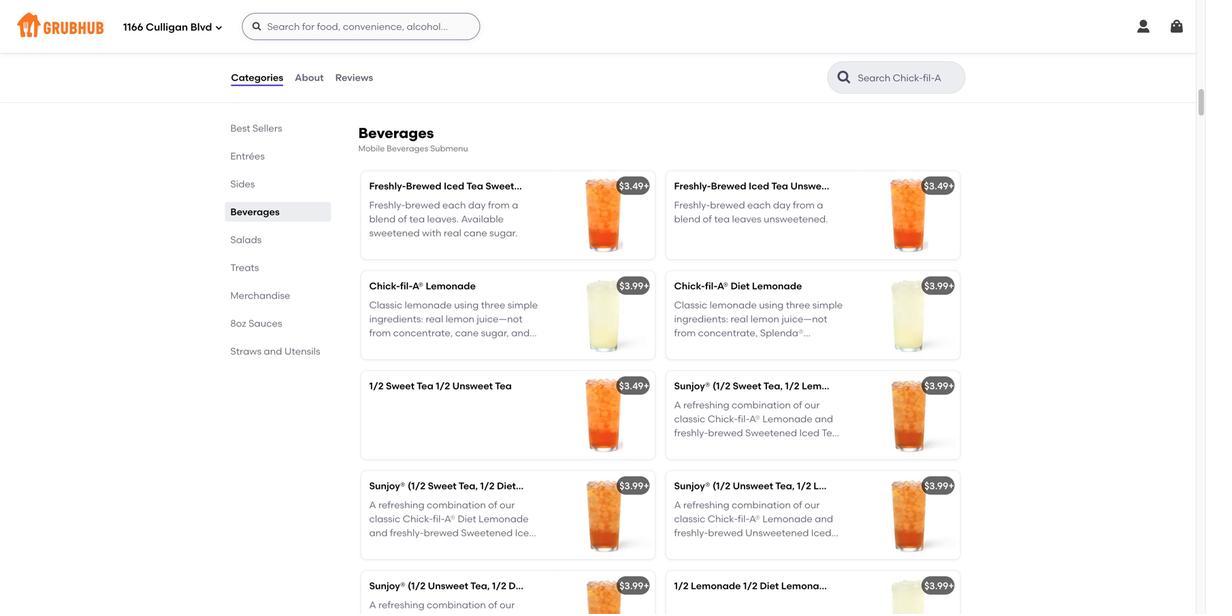 Task type: locate. For each thing, give the bounding box(es) containing it.
freshly-brewed each day from a blend of tea leaves unsweetened.
[[674, 200, 828, 225]]

$3.99
[[620, 280, 644, 292], [924, 280, 949, 292], [924, 380, 949, 392], [620, 481, 644, 492], [924, 481, 949, 492], [620, 581, 644, 592], [924, 581, 949, 592]]

tea inside freshly-brewed each day from a blend of tea leaves. available sweetened with real cane sugar.
[[409, 213, 425, 225]]

and right the sweetener,
[[727, 341, 746, 353]]

classic down chick-fil-a® lemonade
[[369, 300, 402, 311]]

1 horizontal spatial lemonade
[[710, 300, 757, 311]]

cane down available at left
[[464, 227, 487, 239]]

and inside classic lemonade using three simple ingredients: real lemon juice—not from concentrate, splenda® sweetener, and water.
[[727, 341, 746, 353]]

1 horizontal spatial ingredients:
[[674, 314, 728, 325]]

sunjoy® for sunjoy® (1/2 sweet tea, 1/2 diet lemonade)
[[369, 481, 405, 492]]

treats tab
[[230, 261, 326, 275]]

freshly-brewed each day from a blend of tea leaves. available sweetened with real cane sugar.
[[369, 200, 518, 239]]

1 horizontal spatial sweet
[[428, 481, 457, 492]]

salads tab
[[230, 233, 326, 247]]

8oz
[[230, 318, 246, 329]]

three for chick-fil-a® lemonade
[[481, 300, 505, 311]]

waffle potato chips image
[[553, 8, 655, 96]]

concentrate, inside classic lemonade using three simple ingredients: real lemon juice—not from concentrate, splenda® sweetener, and water.
[[698, 327, 758, 339]]

1 water. from the left
[[369, 341, 398, 353]]

0 horizontal spatial svg image
[[215, 23, 223, 32]]

freshly-brewed iced tea unsweetened image
[[858, 171, 960, 260]]

brewed up leaves.
[[405, 200, 440, 211]]

0 horizontal spatial brewed
[[406, 180, 442, 192]]

juice—not inside classic lemonade using three simple ingredients: real lemon juice—not from concentrate, splenda® sweetener, and water.
[[782, 314, 828, 325]]

+ for freshly-brewed iced tea unsweetened
[[949, 180, 954, 192]]

sunjoy® (1/2 unsweet tea, 1/2 diet lemonade)
[[369, 581, 584, 592]]

2 a® from the left
[[717, 280, 728, 292]]

sunjoy® for sunjoy® (1/2 unsweet tea, 1/2 diet lemonade)
[[369, 581, 405, 592]]

a inside freshly-brewed each day from a blend of tea leaves. available sweetened with real cane sugar.
[[512, 200, 518, 211]]

lemonade inside classic lemonade using three simple ingredients: real lemon juice—not from concentrate, splenda® sweetener, and water.
[[710, 300, 757, 311]]

$3.99 + for sunjoy® (1/2 sweet tea, 1/2 lemonade)
[[924, 380, 954, 392]]

1 horizontal spatial a
[[817, 200, 823, 211]]

concentrate,
[[393, 327, 453, 339], [698, 327, 758, 339]]

lemon up splenda®
[[751, 314, 780, 325]]

with down leaves.
[[422, 227, 441, 239]]

svg image
[[1135, 18, 1152, 35], [1169, 18, 1185, 35]]

1 horizontal spatial fil-
[[705, 280, 717, 292]]

lemon
[[446, 314, 475, 325], [751, 314, 780, 325]]

salads
[[230, 234, 262, 246]]

sunjoy® (1/2 unsweet tea, 1/2 diet lemonade) image
[[553, 571, 655, 615]]

svg image right blvd
[[215, 23, 223, 32]]

beverages
[[358, 125, 434, 142], [387, 144, 428, 154], [230, 206, 280, 218]]

0 horizontal spatial fil-
[[400, 280, 412, 292]]

1 a from the left
[[512, 200, 518, 211]]

diet
[[731, 280, 750, 292], [497, 481, 516, 492], [509, 581, 528, 592], [760, 581, 779, 592]]

real down leaves.
[[444, 227, 461, 239]]

concentrate, down chick-fil-a® lemonade
[[393, 327, 453, 339]]

1 horizontal spatial simple
[[813, 300, 843, 311]]

sugar.
[[490, 227, 518, 239]]

1 vertical spatial cane
[[455, 327, 479, 339]]

cut
[[467, 36, 482, 48]]

juice—not up splenda®
[[782, 314, 828, 325]]

simple for classic lemonade using three simple ingredients: real lemon juice—not from concentrate, splenda® sweetener, and water.
[[813, 300, 843, 311]]

$3.49 for freshly-brewed iced tea sweetened
[[619, 180, 644, 192]]

1 brewed from the left
[[406, 180, 442, 192]]

available
[[461, 213, 504, 225]]

1/2 lemonade 1/2 diet lemonade image
[[858, 571, 960, 615]]

8oz sauces tab
[[230, 317, 326, 331]]

0 horizontal spatial a
[[512, 200, 518, 211]]

straws and utensils tab
[[230, 344, 326, 359]]

ingredients: down chick-fil-a® lemonade
[[369, 314, 423, 325]]

2 a from the left
[[817, 200, 823, 211]]

chick- up the sweetener,
[[674, 280, 705, 292]]

2 water. from the left
[[748, 341, 777, 353]]

using up splenda®
[[759, 300, 784, 311]]

tea inside freshly-brewed each day from a blend of tea leaves unsweetened.
[[714, 213, 730, 225]]

a® for lemonade
[[412, 280, 423, 292]]

blend left leaves
[[674, 213, 701, 225]]

juice—not
[[477, 314, 523, 325], [782, 314, 828, 325]]

main navigation navigation
[[0, 0, 1196, 53]]

sellers
[[253, 123, 282, 134]]

best sellers
[[230, 123, 282, 134]]

lemonade
[[426, 280, 476, 292], [752, 280, 802, 292], [691, 581, 741, 592], [781, 581, 831, 592]]

leaves.
[[427, 213, 459, 225]]

day up unsweetened.
[[773, 200, 791, 211]]

a inside freshly-brewed each day from a blend of tea leaves unsweetened.
[[817, 200, 823, 211]]

1 horizontal spatial brewed
[[710, 200, 745, 211]]

lemonade inside "classic lemonade using three simple ingredients: real lemon juice—not from concentrate, cane sugar, and water."
[[405, 300, 452, 311]]

1 horizontal spatial day
[[773, 200, 791, 211]]

chick- down sweetened
[[369, 280, 400, 292]]

each up leaves
[[747, 200, 771, 211]]

each up leaves.
[[443, 200, 466, 211]]

classic lemonade using three simple ingredients: real lemon juice—not from concentrate, splenda® sweetener, and water.
[[674, 300, 843, 353]]

lemonade down chick-fil-a® diet lemonade
[[710, 300, 757, 311]]

2 horizontal spatial sweet
[[733, 380, 762, 392]]

$3.49 +
[[619, 180, 649, 192], [924, 180, 954, 192], [619, 380, 649, 392]]

of
[[398, 213, 407, 225], [703, 213, 712, 225]]

iced
[[444, 180, 464, 192], [749, 180, 769, 192]]

day inside freshly-brewed each day from a blend of tea leaves unsweetened.
[[773, 200, 791, 211]]

sunjoy® (1/2 sweet tea, 1/2 diet lemonade) image
[[553, 471, 655, 560]]

from inside "classic lemonade using three simple ingredients: real lemon juice—not from concentrate, cane sugar, and water."
[[369, 327, 391, 339]]

straws
[[230, 346, 262, 357]]

2 iced from the left
[[749, 180, 769, 192]]

categories
[[231, 72, 283, 83]]

1 blend from the left
[[369, 213, 396, 225]]

freshly-brewed iced tea sweetened
[[369, 180, 538, 192]]

+ for sunjoy® (1/2 unsweet tea, 1/2 lemonade)
[[949, 481, 954, 492]]

svg image
[[252, 21, 262, 32], [215, 23, 223, 32]]

2 fil- from the left
[[705, 280, 717, 292]]

2 three from the left
[[786, 300, 810, 311]]

classic inside classic lemonade using three simple ingredients: real lemon juice—not from concentrate, splenda® sweetener, and water.
[[674, 300, 707, 311]]

beverages tab
[[230, 205, 326, 219]]

0 horizontal spatial concentrate,
[[393, 327, 453, 339]]

1 horizontal spatial iced
[[749, 180, 769, 192]]

2 of from the left
[[703, 213, 712, 225]]

juice—not up sugar,
[[477, 314, 523, 325]]

a down sweetened
[[512, 200, 518, 211]]

brewed up freshly-brewed each day from a blend of tea leaves unsweetened.
[[711, 180, 746, 192]]

blend for freshly-brewed each day from a blend of tea leaves unsweetened.
[[674, 213, 701, 225]]

with down "waffle"
[[441, 50, 461, 61]]

1 horizontal spatial of
[[703, 213, 712, 225]]

1 of from the left
[[398, 213, 407, 225]]

1166
[[123, 21, 143, 33]]

cooked
[[400, 36, 435, 48]]

merchandise
[[230, 290, 290, 302]]

(1/2 for sunjoy® (1/2 sweet tea, 1/2 lemonade)
[[713, 380, 731, 392]]

0 vertical spatial cane
[[464, 227, 487, 239]]

1 day from the left
[[468, 200, 486, 211]]

beverages up salads
[[230, 206, 280, 218]]

1 horizontal spatial blend
[[674, 213, 701, 225]]

with inside kettle-cooked waffle cut potato chips sprinkled with sea salt.
[[441, 50, 461, 61]]

0 horizontal spatial blend
[[369, 213, 396, 225]]

real inside classic lemonade using three simple ingredients: real lemon juice—not from concentrate, splenda® sweetener, and water.
[[731, 314, 748, 325]]

1 classic from the left
[[369, 300, 402, 311]]

ingredients: inside "classic lemonade using three simple ingredients: real lemon juice—not from concentrate, cane sugar, and water."
[[369, 314, 423, 325]]

each inside freshly-brewed each day from a blend of tea leaves unsweetened.
[[747, 200, 771, 211]]

2 ingredients: from the left
[[674, 314, 728, 325]]

$3.99 +
[[620, 280, 649, 292], [924, 280, 954, 292], [924, 380, 954, 392], [620, 481, 649, 492], [924, 481, 954, 492], [620, 581, 649, 592], [924, 581, 954, 592]]

three up splenda®
[[786, 300, 810, 311]]

water.
[[369, 341, 398, 353], [748, 341, 777, 353]]

0 horizontal spatial classic
[[369, 300, 402, 311]]

1/2 sweet tea 1/2 unsweet tea image
[[553, 371, 655, 460]]

simple inside "classic lemonade using three simple ingredients: real lemon juice—not from concentrate, cane sugar, and water."
[[508, 300, 538, 311]]

of left leaves
[[703, 213, 712, 225]]

beverages up mobile
[[358, 125, 434, 142]]

a® up classic lemonade using three simple ingredients: real lemon juice—not from concentrate, splenda® sweetener, and water.
[[717, 280, 728, 292]]

ingredients: for classic lemonade using three simple ingredients: real lemon juice—not from concentrate, splenda® sweetener, and water.
[[674, 314, 728, 325]]

each
[[443, 200, 466, 211], [747, 200, 771, 211]]

tea, for sunjoy® (1/2 unsweet tea, 1/2 lemonade)
[[775, 481, 795, 492]]

freshly- inside freshly-brewed each day from a blend of tea leaves unsweetened.
[[674, 200, 710, 211]]

using for lemonade
[[454, 300, 479, 311]]

(1/2 for sunjoy® (1/2 unsweet tea, 1/2 lemonade)
[[713, 481, 731, 492]]

1 horizontal spatial a®
[[717, 280, 728, 292]]

freshly-brewed iced tea unsweetened
[[674, 180, 855, 192]]

1 chick- from the left
[[369, 280, 400, 292]]

1 horizontal spatial water.
[[748, 341, 777, 353]]

1 horizontal spatial classic
[[674, 300, 707, 311]]

cane
[[464, 227, 487, 239], [455, 327, 479, 339]]

1 brewed from the left
[[405, 200, 440, 211]]

simple inside classic lemonade using three simple ingredients: real lemon juice—not from concentrate, splenda® sweetener, and water.
[[813, 300, 843, 311]]

a down unsweetened
[[817, 200, 823, 211]]

merchandise tab
[[230, 289, 326, 303]]

0 horizontal spatial simple
[[508, 300, 538, 311]]

classic lemonade using three simple ingredients: real lemon juice—not from concentrate, cane sugar, and water.
[[369, 300, 538, 353]]

iced for leaves.
[[444, 180, 464, 192]]

0 vertical spatial unsweet
[[452, 380, 493, 392]]

mobile
[[358, 144, 385, 154]]

2 lemon from the left
[[751, 314, 780, 325]]

iced for leaves
[[749, 180, 769, 192]]

sweetened
[[486, 180, 538, 192]]

lemon inside "classic lemonade using three simple ingredients: real lemon juice—not from concentrate, cane sugar, and water."
[[446, 314, 475, 325]]

iced up freshly-brewed each day from a blend of tea leaves. available sweetened with real cane sugar.
[[444, 180, 464, 192]]

unsweet
[[452, 380, 493, 392], [733, 481, 773, 492], [428, 581, 468, 592]]

real for chick-fil-a® lemonade
[[426, 314, 443, 325]]

1 horizontal spatial each
[[747, 200, 771, 211]]

2 brewed from the left
[[710, 200, 745, 211]]

$3.49
[[619, 180, 644, 192], [924, 180, 949, 192], [619, 380, 644, 392]]

brewed for leaves
[[711, 180, 746, 192]]

1 a® from the left
[[412, 280, 423, 292]]

of inside freshly-brewed each day from a blend of tea leaves unsweetened.
[[703, 213, 712, 225]]

a for freshly-brewed each day from a blend of tea leaves unsweetened.
[[817, 200, 823, 211]]

brewed inside freshly-brewed each day from a blend of tea leaves unsweetened.
[[710, 200, 745, 211]]

brewed up leaves.
[[406, 180, 442, 192]]

1 iced from the left
[[444, 180, 464, 192]]

1 horizontal spatial concentrate,
[[698, 327, 758, 339]]

sunjoy® (1/2 sweet tea, 1/2 diet lemonade)
[[369, 481, 572, 492]]

entrées tab
[[230, 149, 326, 163]]

real inside "classic lemonade using three simple ingredients: real lemon juice—not from concentrate, cane sugar, and water."
[[426, 314, 443, 325]]

chick-fil-a® diet lemonade image
[[858, 271, 960, 360]]

0 vertical spatial with
[[441, 50, 461, 61]]

using inside classic lemonade using three simple ingredients: real lemon juice—not from concentrate, splenda® sweetener, and water.
[[759, 300, 784, 311]]

chips
[[436, 17, 463, 28]]

+ for sunjoy® (1/2 sweet tea, 1/2 diet lemonade)
[[644, 481, 649, 492]]

brewed inside freshly-brewed each day from a blend of tea leaves. available sweetened with real cane sugar.
[[405, 200, 440, 211]]

entrées
[[230, 150, 265, 162]]

using down chick-fil-a® lemonade
[[454, 300, 479, 311]]

sweet for sunjoy® (1/2 sweet tea, 1/2 lemonade)
[[733, 380, 762, 392]]

beverages right mobile
[[387, 144, 428, 154]]

2 simple from the left
[[813, 300, 843, 311]]

using inside "classic lemonade using three simple ingredients: real lemon juice—not from concentrate, cane sugar, and water."
[[454, 300, 479, 311]]

2 vertical spatial unsweet
[[428, 581, 468, 592]]

1 lemonade from the left
[[405, 300, 452, 311]]

1 juice—not from the left
[[477, 314, 523, 325]]

three for chick-fil-a® diet lemonade
[[786, 300, 810, 311]]

waffle
[[369, 17, 400, 28]]

sprinkled
[[396, 50, 439, 61]]

potato
[[402, 17, 434, 28]]

0 horizontal spatial three
[[481, 300, 505, 311]]

2 each from the left
[[747, 200, 771, 211]]

1 simple from the left
[[508, 300, 538, 311]]

(1/2
[[713, 380, 731, 392], [408, 481, 426, 492], [713, 481, 731, 492], [408, 581, 426, 592]]

2 using from the left
[[759, 300, 784, 311]]

brewed up leaves
[[710, 200, 745, 211]]

tea left leaves
[[714, 213, 730, 225]]

1 horizontal spatial and
[[511, 327, 530, 339]]

day up available at left
[[468, 200, 486, 211]]

0 horizontal spatial day
[[468, 200, 486, 211]]

classic
[[369, 300, 402, 311], [674, 300, 707, 311]]

1 horizontal spatial juice—not
[[782, 314, 828, 325]]

brewed
[[406, 180, 442, 192], [711, 180, 746, 192]]

and inside "classic lemonade using three simple ingredients: real lemon juice—not from concentrate, cane sugar, and water."
[[511, 327, 530, 339]]

fil- down sweetened
[[400, 280, 412, 292]]

2 horizontal spatial and
[[727, 341, 746, 353]]

1 svg image from the left
[[1135, 18, 1152, 35]]

sweet
[[386, 380, 415, 392], [733, 380, 762, 392], [428, 481, 457, 492]]

0 horizontal spatial svg image
[[1135, 18, 1152, 35]]

three up sugar,
[[481, 300, 505, 311]]

1 each from the left
[[443, 200, 466, 211]]

1 using from the left
[[454, 300, 479, 311]]

1 horizontal spatial tea
[[714, 213, 730, 225]]

0 horizontal spatial ingredients:
[[369, 314, 423, 325]]

0 horizontal spatial lemon
[[446, 314, 475, 325]]

tea, for sunjoy® (1/2 sweet tea, 1/2 lemonade)
[[764, 380, 783, 392]]

each inside freshly-brewed each day from a blend of tea leaves. available sweetened with real cane sugar.
[[443, 200, 466, 211]]

concentrate, up the sweetener,
[[698, 327, 758, 339]]

culligan
[[146, 21, 188, 33]]

from up available at left
[[488, 200, 510, 211]]

simple
[[508, 300, 538, 311], [813, 300, 843, 311]]

0 horizontal spatial lemonade
[[405, 300, 452, 311]]

freshly- for freshly-brewed each day from a blend of tea leaves. available sweetened with real cane sugar.
[[369, 200, 405, 211]]

0 horizontal spatial of
[[398, 213, 407, 225]]

reviews button
[[335, 53, 374, 102]]

0 horizontal spatial iced
[[444, 180, 464, 192]]

1 horizontal spatial three
[[786, 300, 810, 311]]

1 fil- from the left
[[400, 280, 412, 292]]

beverages inside tab
[[230, 206, 280, 218]]

leaves
[[732, 213, 761, 225]]

0 horizontal spatial water.
[[369, 341, 398, 353]]

cane inside freshly-brewed each day from a blend of tea leaves. available sweetened with real cane sugar.
[[464, 227, 487, 239]]

blend up sweetened
[[369, 213, 396, 225]]

concentrate, inside "classic lemonade using three simple ingredients: real lemon juice—not from concentrate, cane sugar, and water."
[[393, 327, 453, 339]]

svg image up categories
[[252, 21, 262, 32]]

$3.49 + for sweetened
[[619, 180, 649, 192]]

2 classic from the left
[[674, 300, 707, 311]]

2 blend from the left
[[674, 213, 701, 225]]

lemon for splenda®
[[751, 314, 780, 325]]

sweetener,
[[674, 341, 725, 353]]

of up sweetened
[[398, 213, 407, 225]]

0 horizontal spatial and
[[264, 346, 282, 357]]

juice—not inside "classic lemonade using three simple ingredients: real lemon juice—not from concentrate, cane sugar, and water."
[[477, 314, 523, 325]]

0 vertical spatial beverages
[[358, 125, 434, 142]]

1 vertical spatial beverages
[[387, 144, 428, 154]]

splenda®
[[760, 327, 804, 339]]

of inside freshly-brewed each day from a blend of tea leaves. available sweetened with real cane sugar.
[[398, 213, 407, 225]]

chick-
[[369, 280, 400, 292], [674, 280, 705, 292]]

0 horizontal spatial juice—not
[[477, 314, 523, 325]]

classic for classic lemonade using three simple ingredients: real lemon juice—not from concentrate, cane sugar, and water.
[[369, 300, 402, 311]]

tea,
[[764, 380, 783, 392], [459, 481, 478, 492], [775, 481, 795, 492], [470, 581, 490, 592]]

using for diet
[[759, 300, 784, 311]]

a
[[512, 200, 518, 211], [817, 200, 823, 211]]

blend
[[369, 213, 396, 225], [674, 213, 701, 225]]

classic inside "classic lemonade using three simple ingredients: real lemon juice—not from concentrate, cane sugar, and water."
[[369, 300, 402, 311]]

using
[[454, 300, 479, 311], [759, 300, 784, 311]]

2 vertical spatial beverages
[[230, 206, 280, 218]]

$3.49 + for unsweetened
[[924, 180, 954, 192]]

and right straws
[[264, 346, 282, 357]]

classic up the sweetener,
[[674, 300, 707, 311]]

fil-
[[400, 280, 412, 292], [705, 280, 717, 292]]

best sellers tab
[[230, 121, 326, 135]]

1 vertical spatial unsweet
[[733, 481, 773, 492]]

three inside classic lemonade using three simple ingredients: real lemon juice—not from concentrate, splenda® sweetener, and water.
[[786, 300, 810, 311]]

lemon inside classic lemonade using three simple ingredients: real lemon juice—not from concentrate, splenda® sweetener, and water.
[[751, 314, 780, 325]]

2 chick- from the left
[[674, 280, 705, 292]]

blend inside freshly-brewed each day from a blend of tea leaves. available sweetened with real cane sugar.
[[369, 213, 396, 225]]

$3.99 + for sunjoy® (1/2 sweet tea, 1/2 diet lemonade)
[[620, 481, 649, 492]]

2 concentrate, from the left
[[698, 327, 758, 339]]

sea
[[463, 50, 481, 61]]

freshly- for freshly-brewed iced tea sweetened
[[369, 180, 406, 192]]

1 tea from the left
[[409, 213, 425, 225]]

fil- for lemonade
[[400, 280, 412, 292]]

waffle
[[437, 36, 465, 48]]

0 horizontal spatial using
[[454, 300, 479, 311]]

from up the sweetener,
[[674, 327, 696, 339]]

$3.99 for sunjoy® (1/2 unsweet tea, 1/2 diet lemonade)
[[620, 581, 644, 592]]

ingredients: inside classic lemonade using three simple ingredients: real lemon juice—not from concentrate, splenda® sweetener, and water.
[[674, 314, 728, 325]]

1 horizontal spatial lemon
[[751, 314, 780, 325]]

tea
[[409, 213, 425, 225], [714, 213, 730, 225]]

0 horizontal spatial a®
[[412, 280, 423, 292]]

0 horizontal spatial brewed
[[405, 200, 440, 211]]

from down chick-fil-a® lemonade
[[369, 327, 391, 339]]

+
[[644, 180, 649, 192], [949, 180, 954, 192], [644, 280, 649, 292], [949, 280, 954, 292], [644, 380, 649, 392], [949, 380, 954, 392], [644, 481, 649, 492], [949, 481, 954, 492], [644, 581, 649, 592], [949, 581, 954, 592]]

fil- up the sweetener,
[[705, 280, 717, 292]]

blend inside freshly-brewed each day from a blend of tea leaves unsweetened.
[[674, 213, 701, 225]]

iced up freshly-brewed each day from a blend of tea leaves unsweetened.
[[749, 180, 769, 192]]

0 horizontal spatial chick-
[[369, 280, 400, 292]]

1 horizontal spatial using
[[759, 300, 784, 311]]

1 concentrate, from the left
[[393, 327, 453, 339]]

and
[[511, 327, 530, 339], [727, 341, 746, 353], [264, 346, 282, 357]]

chick-fil-a® lemonade
[[369, 280, 476, 292]]

1 lemon from the left
[[446, 314, 475, 325]]

day inside freshly-brewed each day from a blend of tea leaves. available sweetened with real cane sugar.
[[468, 200, 486, 211]]

real down chick-fil-a® lemonade
[[426, 314, 443, 325]]

from up unsweetened.
[[793, 200, 815, 211]]

sunjoy® for sunjoy® (1/2 unsweet tea, 1/2 lemonade)
[[674, 481, 710, 492]]

brewed
[[405, 200, 440, 211], [710, 200, 745, 211]]

0 horizontal spatial sweet
[[386, 380, 415, 392]]

from inside freshly-brewed each day from a blend of tea leaves. available sweetened with real cane sugar.
[[488, 200, 510, 211]]

water. inside "classic lemonade using three simple ingredients: real lemon juice—not from concentrate, cane sugar, and water."
[[369, 341, 398, 353]]

day for sweetened
[[468, 200, 486, 211]]

1 horizontal spatial brewed
[[711, 180, 746, 192]]

2 lemonade from the left
[[710, 300, 757, 311]]

0 horizontal spatial tea
[[409, 213, 425, 225]]

$3.49 for freshly-brewed iced tea unsweetened
[[924, 180, 949, 192]]

1/2
[[369, 380, 384, 392], [436, 380, 450, 392], [785, 380, 800, 392], [480, 481, 495, 492], [797, 481, 811, 492], [492, 581, 506, 592], [674, 581, 689, 592], [743, 581, 758, 592]]

1 ingredients: from the left
[[369, 314, 423, 325]]

tea up available at left
[[467, 180, 483, 192]]

real inside freshly-brewed each day from a blend of tea leaves. available sweetened with real cane sugar.
[[444, 227, 461, 239]]

2 juice—not from the left
[[782, 314, 828, 325]]

concentrate, for cane
[[393, 327, 453, 339]]

lemonade for lemonade
[[405, 300, 452, 311]]

chick- for chick-fil-a® diet lemonade
[[674, 280, 705, 292]]

(1/2 for sunjoy® (1/2 sweet tea, 1/2 diet lemonade)
[[408, 481, 426, 492]]

freshly- inside freshly-brewed each day from a blend of tea leaves. available sweetened with real cane sugar.
[[369, 200, 405, 211]]

tea
[[467, 180, 483, 192], [771, 180, 788, 192], [417, 380, 434, 392], [495, 380, 512, 392]]

real down chick-fil-a® diet lemonade
[[731, 314, 748, 325]]

2 brewed from the left
[[711, 180, 746, 192]]

1 horizontal spatial chick-
[[674, 280, 705, 292]]

1 three from the left
[[481, 300, 505, 311]]

a® up "classic lemonade using three simple ingredients: real lemon juice—not from concentrate, cane sugar, and water."
[[412, 280, 423, 292]]

from
[[488, 200, 510, 211], [793, 200, 815, 211], [369, 327, 391, 339], [674, 327, 696, 339]]

each for leaves.
[[443, 200, 466, 211]]

three inside "classic lemonade using three simple ingredients: real lemon juice—not from concentrate, cane sugar, and water."
[[481, 300, 505, 311]]

sunjoy®
[[674, 380, 710, 392], [369, 481, 405, 492], [674, 481, 710, 492], [369, 581, 405, 592]]

cane inside "classic lemonade using three simple ingredients: real lemon juice—not from concentrate, cane sugar, and water."
[[455, 327, 479, 339]]

tea left leaves.
[[409, 213, 425, 225]]

2 day from the left
[[773, 200, 791, 211]]

lemonade
[[405, 300, 452, 311], [710, 300, 757, 311]]

lemonade down chick-fil-a® lemonade
[[405, 300, 452, 311]]

lemonade)
[[802, 380, 855, 392], [518, 481, 572, 492], [814, 481, 867, 492], [530, 581, 584, 592]]

three
[[481, 300, 505, 311], [786, 300, 810, 311]]

1 horizontal spatial svg image
[[1169, 18, 1185, 35]]

+ for sunjoy® (1/2 unsweet tea, 1/2 diet lemonade)
[[644, 581, 649, 592]]

0 horizontal spatial each
[[443, 200, 466, 211]]

cane left sugar,
[[455, 327, 479, 339]]

2 tea from the left
[[714, 213, 730, 225]]

1 vertical spatial with
[[422, 227, 441, 239]]

ingredients: up the sweetener,
[[674, 314, 728, 325]]

water. inside classic lemonade using three simple ingredients: real lemon juice—not from concentrate, splenda® sweetener, and water.
[[748, 341, 777, 353]]

real
[[444, 227, 461, 239], [426, 314, 443, 325], [731, 314, 748, 325]]

and right sugar,
[[511, 327, 530, 339]]

freshly-
[[369, 180, 406, 192], [674, 180, 711, 192], [369, 200, 405, 211], [674, 200, 710, 211]]

lemon down chick-fil-a® lemonade
[[446, 314, 475, 325]]



Task type: describe. For each thing, give the bounding box(es) containing it.
water. for cane
[[369, 341, 398, 353]]

with inside freshly-brewed each day from a blend of tea leaves. available sweetened with real cane sugar.
[[422, 227, 441, 239]]

$3.99 + for sunjoy® (1/2 unsweet tea, 1/2 lemonade)
[[924, 481, 954, 492]]

1166 culligan blvd
[[123, 21, 212, 33]]

tea for leaves.
[[409, 213, 425, 225]]

sunjoy® for sunjoy® (1/2 sweet tea, 1/2 lemonade)
[[674, 380, 710, 392]]

best
[[230, 123, 250, 134]]

about
[[295, 72, 324, 83]]

+ for chick-fil-a® lemonade
[[644, 280, 649, 292]]

1/2 lemonade 1/2 diet lemonade
[[674, 581, 831, 592]]

juice—not for splenda®
[[782, 314, 828, 325]]

unsweetened
[[791, 180, 855, 192]]

1 horizontal spatial svg image
[[252, 21, 262, 32]]

water. for splenda®
[[748, 341, 777, 353]]

potato
[[485, 36, 516, 48]]

lemonade for diet
[[710, 300, 757, 311]]

tea down "classic lemonade using three simple ingredients: real lemon juice—not from concentrate, cane sugar, and water."
[[417, 380, 434, 392]]

beverages mobile beverages submenu
[[358, 125, 468, 154]]

$3.99 + for sunjoy® (1/2 unsweet tea, 1/2 diet lemonade)
[[620, 581, 649, 592]]

tea, for sunjoy® (1/2 sweet tea, 1/2 diet lemonade)
[[459, 481, 478, 492]]

sweet for sunjoy® (1/2 sweet tea, 1/2 diet lemonade)
[[428, 481, 457, 492]]

of for leaves.
[[398, 213, 407, 225]]

straws and utensils
[[230, 346, 320, 357]]

submenu
[[430, 144, 468, 154]]

simple for classic lemonade using three simple ingredients: real lemon juice—not from concentrate, cane sugar, and water.
[[508, 300, 538, 311]]

unsweetened.
[[764, 213, 828, 225]]

$3.99 for sunjoy® (1/2 sweet tea, 1/2 diet lemonade)
[[620, 481, 644, 492]]

+ for freshly-brewed iced tea sweetened
[[644, 180, 649, 192]]

sunjoy® (1/2 unsweet tea, 1/2 lemonade) image
[[858, 471, 960, 560]]

freshly- for freshly-brewed each day from a blend of tea leaves unsweetened.
[[674, 200, 710, 211]]

chick-fil-a® diet lemonade
[[674, 280, 802, 292]]

sides
[[230, 178, 255, 190]]

a® for diet
[[717, 280, 728, 292]]

waffle potato chips
[[369, 17, 463, 28]]

of for leaves
[[703, 213, 712, 225]]

$3.99 + for chick-fil-a® lemonade
[[620, 280, 649, 292]]

each for leaves
[[747, 200, 771, 211]]

tea for leaves
[[714, 213, 730, 225]]

buddy fruits® apple sauce image
[[858, 8, 960, 96]]

$3.99 for chick-fil-a® diet lemonade
[[924, 280, 949, 292]]

brewed for leaves
[[710, 200, 745, 211]]

(1/2 for sunjoy® (1/2 unsweet tea, 1/2 diet lemonade)
[[408, 581, 426, 592]]

fil- for diet
[[705, 280, 717, 292]]

beverages for beverages mobile beverages submenu
[[358, 125, 434, 142]]

and for sweetener,
[[727, 341, 746, 353]]

juice—not for cane
[[477, 314, 523, 325]]

blend for freshly-brewed each day from a blend of tea leaves. available sweetened with real cane sugar.
[[369, 213, 396, 225]]

sauces
[[249, 318, 282, 329]]

reviews
[[335, 72, 373, 83]]

unsweet for sunjoy® (1/2 unsweet tea, 1/2 diet lemonade)
[[428, 581, 468, 592]]

chick-fil-a® lemonade image
[[553, 271, 655, 360]]

freshly- for freshly-brewed iced tea unsweetened
[[674, 180, 711, 192]]

freshly-brewed iced tea sweetened image
[[553, 171, 655, 260]]

unsweet for sunjoy® (1/2 unsweet tea, 1/2 lemonade)
[[733, 481, 773, 492]]

classic for classic lemonade using three simple ingredients: real lemon juice—not from concentrate, splenda® sweetener, and water.
[[674, 300, 707, 311]]

tea down sugar,
[[495, 380, 512, 392]]

+ for sunjoy® (1/2 sweet tea, 1/2 lemonade)
[[949, 380, 954, 392]]

a for freshly-brewed each day from a blend of tea leaves. available sweetened with real cane sugar.
[[512, 200, 518, 211]]

chips
[[369, 50, 394, 61]]

8oz sauces
[[230, 318, 282, 329]]

tea, for sunjoy® (1/2 unsweet tea, 1/2 diet lemonade)
[[470, 581, 490, 592]]

Search for food, convenience, alcohol... search field
[[242, 13, 480, 40]]

$3.99 + for chick-fil-a® diet lemonade
[[924, 280, 954, 292]]

search icon image
[[836, 69, 853, 86]]

lemon for cane
[[446, 314, 475, 325]]

from inside freshly-brewed each day from a blend of tea leaves unsweetened.
[[793, 200, 815, 211]]

$3.99 for chick-fil-a® lemonade
[[620, 280, 644, 292]]

utensils
[[284, 346, 320, 357]]

sunjoy® (1/2 unsweet tea, 1/2 lemonade)
[[674, 481, 867, 492]]

sugar,
[[481, 327, 509, 339]]

ingredients: for classic lemonade using three simple ingredients: real lemon juice—not from concentrate, cane sugar, and water.
[[369, 314, 423, 325]]

sweetened
[[369, 227, 420, 239]]

beverages for beverages
[[230, 206, 280, 218]]

and for sugar,
[[511, 327, 530, 339]]

kettle-
[[369, 36, 400, 48]]

brewed for leaves.
[[406, 180, 442, 192]]

treats
[[230, 262, 259, 274]]

categories button
[[230, 53, 284, 102]]

from inside classic lemonade using three simple ingredients: real lemon juice—not from concentrate, splenda® sweetener, and water.
[[674, 327, 696, 339]]

real for chick-fil-a® diet lemonade
[[731, 314, 748, 325]]

and inside "tab"
[[264, 346, 282, 357]]

blvd
[[190, 21, 212, 33]]

1/2 sweet tea 1/2 unsweet tea
[[369, 380, 512, 392]]

+ for chick-fil-a® diet lemonade
[[949, 280, 954, 292]]

chick- for chick-fil-a® lemonade
[[369, 280, 400, 292]]

day for unsweetened
[[773, 200, 791, 211]]

sides tab
[[230, 177, 326, 191]]

concentrate, for splenda®
[[698, 327, 758, 339]]

sunjoy® (1/2 sweet tea, 1/2 lemonade) image
[[858, 371, 960, 460]]

$3.99 for sunjoy® (1/2 sweet tea, 1/2 lemonade)
[[924, 380, 949, 392]]

Search Chick-fil-A search field
[[857, 71, 961, 84]]

sunjoy® (1/2 sweet tea, 1/2 lemonade)
[[674, 380, 855, 392]]

about button
[[294, 53, 324, 102]]

$3.99 for sunjoy® (1/2 unsweet tea, 1/2 lemonade)
[[924, 481, 949, 492]]

salt.
[[483, 50, 503, 61]]

kettle-cooked waffle cut potato chips sprinkled with sea salt.
[[369, 36, 516, 61]]

brewed for leaves.
[[405, 200, 440, 211]]

2 svg image from the left
[[1169, 18, 1185, 35]]

tea up unsweetened.
[[771, 180, 788, 192]]



Task type: vqa. For each thing, say whether or not it's contained in the screenshot.
chicken,
no



